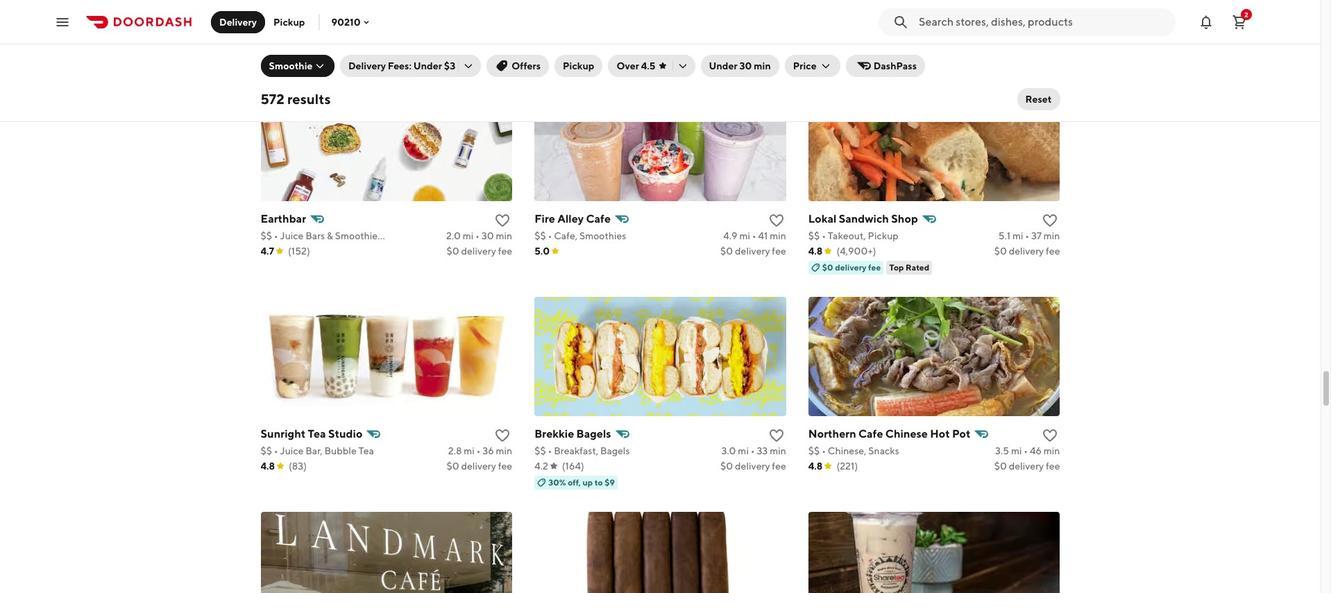 Task type: locate. For each thing, give the bounding box(es) containing it.
mi for sandwich
[[1013, 230, 1024, 241]]

pickup
[[320, 15, 351, 26], [274, 16, 305, 27], [563, 60, 595, 72], [868, 230, 899, 241]]

4.8 up $0
[[809, 246, 823, 257]]

click to add this store to your saved list image up 3.0 mi • 33 min
[[769, 427, 785, 444]]

juice
[[280, 230, 304, 241], [280, 446, 304, 457]]

1 vertical spatial 37
[[1032, 230, 1042, 241]]

fee left the top
[[869, 262, 881, 273]]

click to add this store to your saved list image for alley
[[769, 212, 785, 229]]

37
[[1032, 15, 1042, 26], [1032, 230, 1042, 241]]

$​0 down 5.1
[[995, 246, 1007, 257]]

fee down 2.0 mi • 30 min
[[498, 246, 513, 257]]

sandwich
[[839, 212, 889, 225]]

• left 41 at the right
[[753, 230, 757, 241]]

2 under from the left
[[709, 60, 738, 72]]

• up 4.2
[[548, 446, 552, 457]]

min for fire alley cafe
[[770, 230, 787, 241]]

smoothies for $$ • cafe, smoothies
[[580, 230, 627, 241]]

$​0 delivery fee down 3.5 mi • 46 min
[[995, 461, 1061, 472]]

click to add this store to your saved list image for sandwich
[[1043, 212, 1059, 229]]

30% off, up to $9
[[549, 477, 615, 488]]

to for $9
[[595, 477, 603, 488]]

bagels up $$ • breakfast, bagels
[[577, 427, 611, 441]]

0 horizontal spatial tea
[[308, 427, 326, 441]]

fee for lokal sandwich shop
[[1046, 246, 1061, 257]]

3.0
[[722, 446, 736, 457]]

$​0 delivery fee for tea
[[447, 461, 513, 472]]

delivery down 5.1 mi • 37 min
[[1009, 246, 1045, 257]]

$​0 for cafe
[[995, 461, 1007, 472]]

4.7
[[261, 30, 274, 41], [261, 246, 274, 257]]

0 horizontal spatial 30
[[482, 230, 494, 241]]

$​0 delivery fee
[[995, 30, 1061, 41], [447, 246, 513, 257], [721, 246, 787, 257], [995, 246, 1061, 257], [447, 461, 513, 472], [721, 461, 787, 472], [995, 461, 1061, 472]]

smoothie
[[269, 60, 313, 72]]

mi right "2.8"
[[464, 446, 475, 457]]

4.2
[[535, 461, 548, 472]]

fee for brekkie bagels
[[772, 461, 787, 472]]

3 items, open order cart image
[[1232, 14, 1248, 30]]

$​0 delivery fee down 5.1 mi • 37 min
[[995, 246, 1061, 257]]

1 juice from the top
[[280, 230, 304, 241]]

off,
[[568, 47, 581, 57], [893, 47, 906, 57], [568, 477, 581, 488]]

1 vertical spatial cafe
[[859, 427, 884, 441]]

happy hour: 25% off, up to $7
[[823, 47, 939, 57]]

5.1 mi • 37 min
[[999, 230, 1061, 241]]

0 vertical spatial delivery
[[219, 16, 257, 27]]

to left $9
[[595, 477, 603, 488]]

30
[[740, 60, 752, 72], [482, 230, 494, 241]]

min right 46
[[1044, 446, 1061, 457]]

delivery down (4,900+)
[[835, 262, 867, 273]]

• down "lokal"
[[822, 230, 826, 241]]

1 vertical spatial delivery
[[348, 60, 386, 72]]

cafe up $$ • cafe, smoothies
[[586, 212, 611, 225]]

(4,900+)
[[837, 246, 877, 257]]

4.8 left '(221)'
[[809, 461, 823, 472]]

delivery down 2.8 mi • 36 min
[[461, 461, 496, 472]]

1 horizontal spatial smoothies
[[875, 15, 922, 26]]

$​0 down 3.5
[[995, 461, 1007, 472]]

fee down 2.8 mi • 36 min
[[498, 461, 513, 472]]

delivery for northern cafe chinese hot pot
[[1009, 461, 1045, 472]]

1 horizontal spatial 30
[[740, 60, 752, 72]]

smoothies for $$ • american, smoothies
[[875, 15, 922, 26]]

0 vertical spatial 4.7
[[261, 30, 274, 41]]

3.0 mi • 33 min
[[722, 446, 787, 457]]

click to add this store to your saved list image up 4.9 mi • 41 min
[[769, 212, 785, 229]]

cafe
[[586, 212, 611, 225], [859, 427, 884, 441]]

0 vertical spatial bagels
[[577, 427, 611, 441]]

(83)
[[289, 461, 307, 472]]

• left german,
[[274, 15, 278, 26]]

fee down 3.5 mi • 46 min
[[1046, 461, 1061, 472]]

hour:
[[850, 47, 872, 57]]

delivery for lokal sandwich shop
[[1009, 246, 1045, 257]]

juice up (152) on the left
[[280, 230, 304, 241]]

click to add this store to your saved list image up the store search: begin typing to search for stores available on doordash text box on the right top
[[1043, 0, 1059, 14]]

off, right 20%
[[568, 47, 581, 57]]

delivery down 2.0 mi • 30 min
[[461, 246, 496, 257]]

1 vertical spatial tea
[[359, 446, 374, 457]]

click to add this store to your saved list image up 3.5 mi • 46 min
[[1043, 427, 1059, 444]]

33
[[757, 446, 768, 457]]

pickup button left '$5'
[[555, 55, 603, 77]]

4.8
[[809, 246, 823, 257], [261, 461, 275, 472], [809, 461, 823, 472]]

snacks down 'northern cafe chinese hot pot'
[[869, 446, 900, 457]]

$0
[[823, 262, 834, 273]]

4.9 mi • 41 min
[[724, 230, 787, 241]]

$​0 down "2.8"
[[447, 461, 459, 472]]

off, down (164)
[[568, 477, 581, 488]]

572
[[261, 91, 285, 107]]

1 vertical spatial snacks
[[869, 446, 900, 457]]

0 vertical spatial smoothies
[[875, 15, 922, 26]]

under 30 min button
[[701, 55, 780, 77]]

open menu image
[[54, 14, 71, 30]]

click to add this store to your saved list image for bagels
[[769, 427, 785, 444]]

30 left price
[[740, 60, 752, 72]]

fee down 4.9 mi • 41 min
[[772, 246, 787, 257]]

4.8 left (83)
[[261, 461, 275, 472]]

1 horizontal spatial under
[[709, 60, 738, 72]]

min right 33
[[770, 446, 787, 457]]

2 4.7 from the top
[[261, 246, 274, 257]]

fee for northern cafe chinese hot pot
[[1046, 461, 1061, 472]]

tea
[[308, 427, 326, 441], [359, 446, 374, 457]]

$$ down earthbar
[[261, 230, 272, 241]]

2 button
[[1226, 8, 1254, 36]]

$$ down sunright
[[261, 446, 272, 457]]

(221)
[[837, 461, 858, 472]]

37 right 3.6
[[1032, 15, 1042, 26]]

• down northern
[[822, 446, 826, 457]]

• left 36
[[477, 446, 481, 457]]

2.8 mi • 36 min
[[448, 446, 513, 457]]

1 horizontal spatial delivery
[[348, 60, 386, 72]]

rave reviews
[[624, 47, 678, 57]]

$​0 down 3.0 at bottom right
[[721, 461, 733, 472]]

4.7 up smoothie
[[261, 30, 274, 41]]

37 right 5.1
[[1032, 230, 1042, 241]]

reset button
[[1018, 88, 1061, 110]]

(1,100+)
[[288, 30, 324, 41]]

min right 2.0
[[496, 230, 513, 241]]

min down click to add this store to your saved list icon
[[496, 446, 513, 457]]

delivery
[[1009, 30, 1045, 41], [461, 246, 496, 257], [735, 246, 770, 257], [1009, 246, 1045, 257], [835, 262, 867, 273], [461, 461, 496, 472], [735, 461, 770, 472], [1009, 461, 1045, 472]]

over 4.5
[[617, 60, 656, 72]]

delivery inside button
[[219, 16, 257, 27]]

0 vertical spatial 30
[[740, 60, 752, 72]]

min inside "under 30 min" 'button'
[[754, 60, 771, 72]]

tea up $$ • juice bar, bubble tea
[[308, 427, 326, 441]]

2.0
[[446, 230, 461, 241]]

1 37 from the top
[[1032, 15, 1042, 26]]

90210
[[332, 16, 361, 27]]

0 horizontal spatial smoothies
[[580, 230, 627, 241]]

41
[[759, 230, 768, 241]]

$$ down northern
[[809, 446, 820, 457]]

click to add this store to your saved list image up 5.1 mi • 37 min
[[1043, 212, 1059, 229]]

0 vertical spatial snacks
[[386, 230, 417, 241]]

reset
[[1026, 94, 1052, 105]]

northern
[[809, 427, 857, 441]]

mi right 3.0 at bottom right
[[738, 446, 749, 457]]

• right 3.6
[[1026, 15, 1030, 26]]

fee
[[1046, 30, 1061, 41], [498, 246, 513, 257], [772, 246, 787, 257], [1046, 246, 1061, 257], [869, 262, 881, 273], [498, 461, 513, 472], [772, 461, 787, 472], [1046, 461, 1061, 472]]

0 horizontal spatial pickup button
[[265, 11, 313, 33]]

delivery left german,
[[219, 16, 257, 27]]

$$
[[261, 15, 272, 26], [809, 15, 820, 26], [261, 230, 272, 241], [535, 230, 546, 241], [809, 230, 820, 241], [261, 446, 272, 457], [535, 446, 546, 457], [809, 446, 820, 457]]

min right 5.1
[[1044, 230, 1061, 241]]

$$ up 5.0 on the left of page
[[535, 230, 546, 241]]

off, up "dashpass"
[[893, 47, 906, 57]]

mi right 5.1
[[1013, 230, 1024, 241]]

snacks right 'smoothies,'
[[386, 230, 417, 241]]

fee for fire alley cafe
[[772, 246, 787, 257]]

bar,
[[306, 446, 323, 457]]

delivery down 3.5 mi • 46 min
[[1009, 461, 1045, 472]]

tea right bubble
[[359, 446, 374, 457]]

$​0 delivery fee down 4.9 mi • 41 min
[[721, 246, 787, 257]]

30 inside 'button'
[[740, 60, 752, 72]]

pickup button up smoothie
[[265, 11, 313, 33]]

fee down 3.0 mi • 33 min
[[772, 461, 787, 472]]

36
[[483, 446, 494, 457]]

2.8
[[448, 446, 462, 457]]

$$ • juice bar, bubble tea
[[261, 446, 374, 457]]

$​0
[[995, 30, 1007, 41], [447, 246, 459, 257], [721, 246, 733, 257], [995, 246, 1007, 257], [447, 461, 459, 472], [721, 461, 733, 472], [995, 461, 1007, 472]]

1 horizontal spatial snacks
[[869, 446, 900, 457]]

$$ • takeout, pickup
[[809, 230, 899, 241]]

4.8 for northern cafe chinese hot pot
[[809, 461, 823, 472]]

$$ • cafe, smoothies
[[535, 230, 627, 241]]

cafe up $$ • chinese, snacks
[[859, 427, 884, 441]]

lokal sandwich shop
[[809, 212, 918, 225]]

90210 button
[[332, 16, 372, 27]]

1 vertical spatial smoothies
[[580, 230, 627, 241]]

1 horizontal spatial pickup button
[[555, 55, 603, 77]]

$​0 delivery fee down 2.8 mi • 36 min
[[447, 461, 513, 472]]

0 vertical spatial 37
[[1032, 15, 1042, 26]]

0 vertical spatial cafe
[[586, 212, 611, 225]]

up for $5
[[583, 47, 593, 57]]

bars
[[306, 230, 325, 241]]

up
[[583, 47, 593, 57], [908, 47, 918, 57], [583, 477, 593, 488]]

delivery fees: under $3
[[348, 60, 456, 72]]

to left $7
[[920, 47, 928, 57]]

lokal
[[809, 212, 837, 225]]

delivery for earthbar
[[461, 246, 496, 257]]

min right 41 at the right
[[770, 230, 787, 241]]

2 37 from the top
[[1032, 230, 1042, 241]]

bagels up $9
[[601, 446, 630, 457]]

delivery down 4.9 mi • 41 min
[[735, 246, 770, 257]]

rave
[[624, 47, 643, 57]]

smoothies up 25%
[[875, 15, 922, 26]]

smoothies
[[875, 15, 922, 26], [580, 230, 627, 241]]

fee for sunright tea studio
[[498, 461, 513, 472]]

$$ down "lokal"
[[809, 230, 820, 241]]

price button
[[785, 55, 841, 77]]

1 vertical spatial 4.7
[[261, 246, 274, 257]]

northern cafe chinese hot pot
[[809, 427, 971, 441]]

$​0 delivery fee for bagels
[[721, 461, 787, 472]]

0 horizontal spatial cafe
[[586, 212, 611, 225]]

$​0 delivery fee down 2.0 mi • 30 min
[[447, 246, 513, 257]]

$$ for fire alley cafe
[[535, 230, 546, 241]]

min left price
[[754, 60, 771, 72]]

delivery down 3.0 mi • 33 min
[[735, 461, 770, 472]]

$​0 delivery fee for alley
[[721, 246, 787, 257]]

mi right 4.9
[[740, 230, 751, 241]]

30 right 2.0
[[482, 230, 494, 241]]

under inside 'button'
[[709, 60, 738, 72]]

$$ left german,
[[261, 15, 272, 26]]

$$ for brekkie bagels
[[535, 446, 546, 457]]

$​0 delivery fee down 3.0 mi • 33 min
[[721, 461, 787, 472]]

1 horizontal spatial tea
[[359, 446, 374, 457]]

click to add this store to your saved list image
[[1043, 0, 1059, 14], [495, 212, 511, 229], [769, 212, 785, 229], [1043, 212, 1059, 229], [769, 427, 785, 444], [1043, 427, 1059, 444]]

0 vertical spatial juice
[[280, 230, 304, 241]]

0 horizontal spatial under
[[414, 60, 442, 72]]

$​0 for bagels
[[721, 461, 733, 472]]

chinese,
[[828, 446, 867, 457]]

to
[[595, 47, 603, 57], [920, 47, 928, 57], [595, 477, 603, 488]]

price
[[794, 60, 817, 72]]

to for $5
[[595, 47, 603, 57]]

• left cafe,
[[548, 230, 552, 241]]

1 vertical spatial juice
[[280, 446, 304, 457]]

chinese
[[886, 427, 928, 441]]

2 juice from the top
[[280, 446, 304, 457]]

4.7 left (152) on the left
[[261, 246, 274, 257]]

$​0 down 4.9
[[721, 246, 733, 257]]

delivery for delivery
[[219, 16, 257, 27]]

$​0 delivery fee down 3.6 mi • 37 min
[[995, 30, 1061, 41]]

to left '$5'
[[595, 47, 603, 57]]

1 vertical spatial pickup button
[[555, 55, 603, 77]]

$​0 down 3.6
[[995, 30, 1007, 41]]

fee down 5.1 mi • 37 min
[[1046, 246, 1061, 257]]

up left $7
[[908, 47, 918, 57]]

$3
[[444, 60, 456, 72]]

0 horizontal spatial delivery
[[219, 16, 257, 27]]

•
[[274, 15, 278, 26], [822, 15, 826, 26], [1026, 15, 1030, 26], [274, 230, 278, 241], [476, 230, 480, 241], [548, 230, 552, 241], [753, 230, 757, 241], [822, 230, 826, 241], [1026, 230, 1030, 241], [274, 446, 278, 457], [477, 446, 481, 457], [548, 446, 552, 457], [751, 446, 755, 457], [822, 446, 826, 457], [1024, 446, 1028, 457]]



Task type: describe. For each thing, give the bounding box(es) containing it.
$5
[[605, 47, 615, 57]]

takeout,
[[828, 230, 866, 241]]

mi for cafe
[[1012, 446, 1022, 457]]

$$ left american,
[[809, 15, 820, 26]]

brekkie
[[535, 427, 574, 441]]

20%
[[549, 47, 566, 57]]

4.8 for sunright tea studio
[[261, 461, 275, 472]]

mi for tea
[[464, 446, 475, 457]]

mi right 3.6
[[1013, 15, 1024, 26]]

$$ • chinese, snacks
[[809, 446, 900, 457]]

1 vertical spatial bagels
[[601, 446, 630, 457]]

$$ • german, pickup
[[261, 15, 351, 26]]

(164)
[[562, 461, 585, 472]]

• left american,
[[822, 15, 826, 26]]

dashpass button
[[846, 55, 926, 77]]

5.0
[[535, 246, 550, 257]]

$$ for sunright tea studio
[[261, 446, 272, 457]]

2
[[1245, 10, 1249, 18]]

• down sunright
[[274, 446, 278, 457]]

off, for 30% off, up to $9
[[568, 477, 581, 488]]

3.6 mi • 37 min
[[997, 15, 1061, 26]]

mi right 2.0
[[463, 230, 474, 241]]

37 for 5.1 mi • 37 min
[[1032, 230, 1042, 241]]

german,
[[280, 15, 318, 26]]

4.5
[[641, 60, 656, 72]]

under 30 min
[[709, 60, 771, 72]]

min for brekkie bagels
[[770, 446, 787, 457]]

5.1
[[999, 230, 1011, 241]]

Store search: begin typing to search for stores available on DoorDash text field
[[919, 14, 1168, 30]]

click to add this store to your saved list image for cafe
[[1043, 427, 1059, 444]]

offers
[[512, 60, 541, 72]]

4.9
[[724, 230, 738, 241]]

delivery for delivery fees: under $3
[[348, 60, 386, 72]]

delivery for brekkie bagels
[[735, 461, 770, 472]]

• left 33
[[751, 446, 755, 457]]

572 results
[[261, 91, 331, 107]]

up for $9
[[583, 477, 593, 488]]

fee down the store search: begin typing to search for stores available on doordash text box on the right top
[[1046, 30, 1061, 41]]

$$ • american, smoothies
[[809, 15, 922, 26]]

37 for 3.6 mi • 37 min
[[1032, 15, 1042, 26]]

dashpass
[[874, 60, 917, 72]]

fee for earthbar
[[498, 246, 513, 257]]

reviews
[[645, 47, 678, 57]]

4.8 for lokal sandwich shop
[[809, 246, 823, 257]]

$$ • juice bars & smoothies, snacks
[[261, 230, 417, 241]]

juice for earthbar
[[280, 230, 304, 241]]

american,
[[828, 15, 873, 26]]

over
[[617, 60, 639, 72]]

20% off, up to $5
[[549, 47, 615, 57]]

sunright
[[261, 427, 306, 441]]

results
[[287, 91, 331, 107]]

happy
[[823, 47, 849, 57]]

1 horizontal spatial cafe
[[859, 427, 884, 441]]

mi for alley
[[740, 230, 751, 241]]

delivery button
[[211, 11, 265, 33]]

• left 46
[[1024, 446, 1028, 457]]

pot
[[953, 427, 971, 441]]

sunright tea studio
[[261, 427, 363, 441]]

$​0 for alley
[[721, 246, 733, 257]]

brekkie bagels
[[535, 427, 611, 441]]

alley
[[558, 212, 584, 225]]

3.5
[[996, 446, 1010, 457]]

3.6
[[997, 15, 1011, 26]]

$0 delivery fee
[[823, 262, 881, 273]]

$$ for northern cafe chinese hot pot
[[809, 446, 820, 457]]

0 horizontal spatial snacks
[[386, 230, 417, 241]]

$​0 delivery fee for sandwich
[[995, 246, 1061, 257]]

$​0 delivery fee for cafe
[[995, 461, 1061, 472]]

breakfast,
[[554, 446, 599, 457]]

1 under from the left
[[414, 60, 442, 72]]

notification bell image
[[1198, 14, 1215, 30]]

top
[[890, 262, 904, 273]]

• right 2.0
[[476, 230, 480, 241]]

hot
[[931, 427, 950, 441]]

off, for 20% off, up to $5
[[568, 47, 581, 57]]

1 4.7 from the top
[[261, 30, 274, 41]]

0 vertical spatial tea
[[308, 427, 326, 441]]

• down earthbar
[[274, 230, 278, 241]]

studio
[[328, 427, 363, 441]]

fire alley cafe
[[535, 212, 611, 225]]

top rated
[[890, 262, 930, 273]]

&
[[327, 230, 333, 241]]

$​0 for sandwich
[[995, 246, 1007, 257]]

$$ for lokal sandwich shop
[[809, 230, 820, 241]]

min for earthbar
[[496, 230, 513, 241]]

delivery for fire alley cafe
[[735, 246, 770, 257]]

min for sunright tea studio
[[496, 446, 513, 457]]

click to add this store to your saved list image up 2.0 mi • 30 min
[[495, 212, 511, 229]]

offers button
[[487, 55, 549, 77]]

$​0 down 2.0
[[447, 246, 459, 257]]

0 vertical spatial pickup button
[[265, 11, 313, 33]]

$7
[[930, 47, 939, 57]]

$9
[[605, 477, 615, 488]]

delivery for sunright tea studio
[[461, 461, 496, 472]]

click to add this store to your saved list image
[[495, 427, 511, 444]]

25%
[[874, 47, 891, 57]]

mi for bagels
[[738, 446, 749, 457]]

over 4.5 button
[[609, 55, 695, 77]]

delivery down 3.6 mi • 37 min
[[1009, 30, 1045, 41]]

cafe,
[[554, 230, 578, 241]]

$$ • breakfast, bagels
[[535, 446, 630, 457]]

min for lokal sandwich shop
[[1044, 230, 1061, 241]]

3.5 mi • 46 min
[[996, 446, 1061, 457]]

min for northern cafe chinese hot pot
[[1044, 446, 1061, 457]]

juice for sunright tea studio
[[280, 446, 304, 457]]

• right 5.1
[[1026, 230, 1030, 241]]

bubble
[[325, 446, 357, 457]]

fees:
[[388, 60, 412, 72]]

smoothie button
[[261, 55, 335, 77]]

shop
[[892, 212, 918, 225]]

$​0 for tea
[[447, 461, 459, 472]]

1 vertical spatial 30
[[482, 230, 494, 241]]

$$ for earthbar
[[261, 230, 272, 241]]

rated
[[906, 262, 930, 273]]

(152)
[[288, 246, 310, 257]]

min right 3.6
[[1044, 15, 1061, 26]]

smoothies,
[[335, 230, 384, 241]]

fire
[[535, 212, 555, 225]]

earthbar
[[261, 212, 306, 225]]

30%
[[549, 477, 566, 488]]



Task type: vqa. For each thing, say whether or not it's contained in the screenshot.
Fried
no



